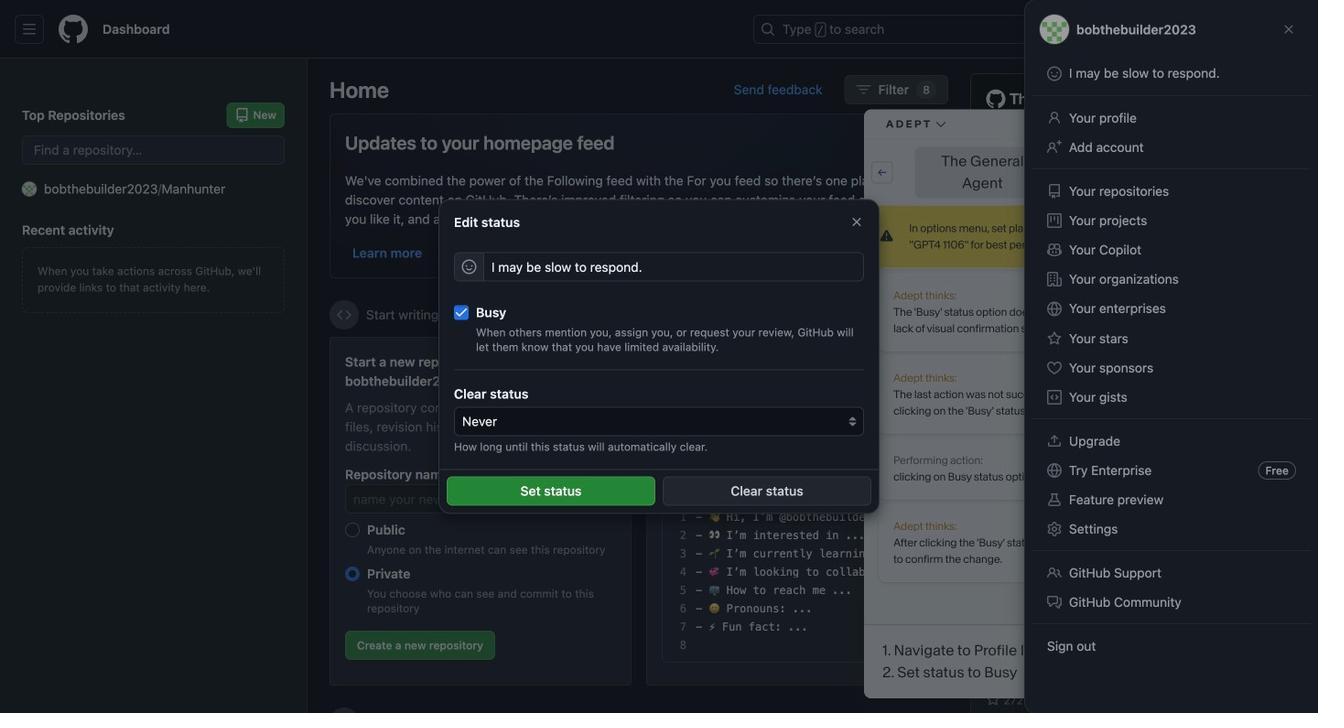 Task type: vqa. For each thing, say whether or not it's contained in the screenshot.
the for
no



Task type: describe. For each thing, give the bounding box(es) containing it.
homepage image
[[59, 15, 88, 44]]

dot fill image
[[983, 469, 997, 483]]

plus image
[[1109, 22, 1123, 37]]

explore element
[[970, 73, 1296, 713]]



Task type: locate. For each thing, give the bounding box(es) containing it.
explore repositories navigation
[[970, 580, 1296, 713]]

star image
[[986, 692, 1001, 707]]

triangle down image
[[1131, 22, 1145, 37]]

issue opened image
[[1172, 22, 1186, 37]]

account element
[[0, 59, 308, 713]]

dot fill image
[[983, 403, 997, 418]]

command palette image
[[1052, 22, 1066, 37]]



